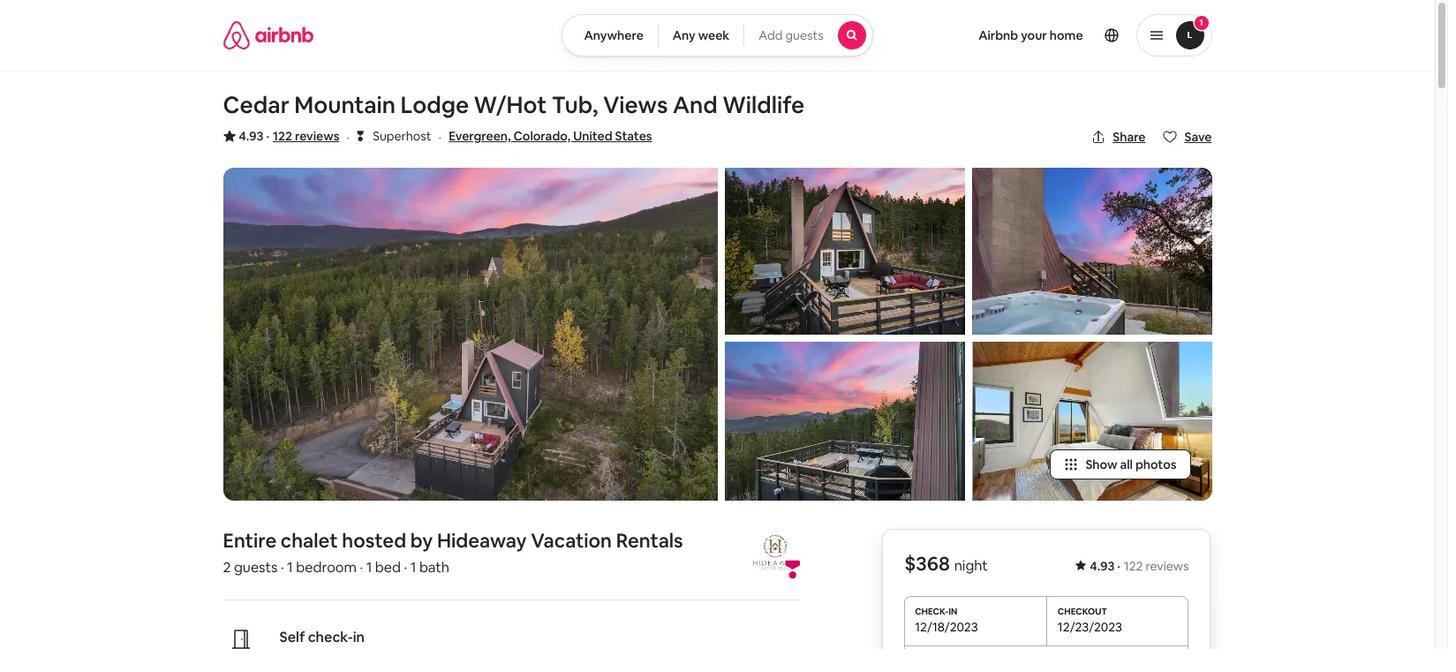 Task type: describe. For each thing, give the bounding box(es) containing it.
· evergreen, colorado, united states
[[439, 128, 653, 147]]

and
[[673, 90, 718, 120]]

1 horizontal spatial reviews
[[1146, 558, 1190, 574]]

cedar mountain lodge w/hot tub, views and wildlife image 1 image
[[223, 168, 718, 501]]

views
[[603, 90, 668, 120]]

airbnb your home link
[[968, 17, 1094, 54]]

self check-in
[[280, 628, 365, 647]]

$368
[[905, 551, 951, 576]]

home
[[1050, 27, 1084, 43]]

save button
[[1157, 122, 1220, 152]]

evergreen,
[[449, 128, 511, 144]]

· left 󰀃 at the top left
[[347, 128, 350, 147]]

· down cedar in the left top of the page
[[266, 128, 269, 144]]

share button
[[1085, 122, 1153, 152]]

0 horizontal spatial 4.93
[[239, 128, 264, 144]]

bed
[[375, 558, 401, 577]]

mountain
[[294, 90, 396, 120]]

all
[[1121, 457, 1133, 473]]

122 reviews button
[[273, 127, 340, 145]]

airbnb your home
[[979, 27, 1084, 43]]

by
[[411, 528, 433, 553]]

united
[[574, 128, 613, 144]]

any week button
[[658, 14, 745, 57]]

1 vertical spatial 4.93
[[1091, 558, 1115, 574]]

anywhere
[[584, 27, 644, 43]]

vacation rentals
[[531, 528, 683, 553]]

· left 'bed'
[[360, 558, 363, 577]]

any
[[673, 27, 696, 43]]

bedroom
[[296, 558, 357, 577]]

airbnb
[[979, 27, 1019, 43]]

check-
[[308, 628, 353, 647]]

lodge
[[401, 90, 469, 120]]

· down chalet
[[281, 558, 284, 577]]

cedar
[[223, 90, 290, 120]]

add guests
[[759, 27, 824, 43]]

any week
[[673, 27, 730, 43]]

0 horizontal spatial reviews
[[295, 128, 340, 144]]

· right 'bed'
[[404, 558, 408, 577]]

superhost
[[373, 128, 432, 144]]

cedar mountain lodge w/hot tub, views and wildlife image 5 image
[[972, 341, 1213, 501]]

tub,
[[552, 90, 599, 120]]

chalet
[[281, 528, 338, 553]]

share
[[1113, 129, 1146, 145]]

12/23/2023
[[1058, 619, 1123, 635]]

none search field containing anywhere
[[562, 14, 873, 57]]

save
[[1185, 129, 1213, 145]]



Task type: vqa. For each thing, say whether or not it's contained in the screenshot.
Search Box containing South America
no



Task type: locate. For each thing, give the bounding box(es) containing it.
4.93
[[239, 128, 264, 144], [1091, 558, 1115, 574]]

1 inside dropdown button
[[1200, 17, 1204, 28]]

evergreen, colorado, united states button
[[449, 125, 653, 147]]

guests inside entire chalet hosted by hideaway vacation rentals 2 guests · 1 bedroom · 1 bed · 1 bath
[[234, 558, 278, 577]]

· down the lodge
[[439, 128, 442, 147]]

0 vertical spatial 4.93
[[239, 128, 264, 144]]

wildlife
[[723, 90, 805, 120]]

0 vertical spatial guests
[[786, 27, 824, 43]]

entire chalet hosted by hideaway vacation rentals 2 guests · 1 bedroom · 1 bed · 1 bath
[[223, 528, 683, 577]]

1 vertical spatial reviews
[[1146, 558, 1190, 574]]

4.93 up 12/23/2023 at bottom right
[[1091, 558, 1115, 574]]

1 vertical spatial 4.93 · 122 reviews
[[1091, 558, 1190, 574]]

guests
[[786, 27, 824, 43], [234, 558, 278, 577]]

add guests button
[[744, 14, 873, 57]]

4.93 · 122 reviews up 12/23/2023 at bottom right
[[1091, 558, 1190, 574]]

guests down the entire
[[234, 558, 278, 577]]

cedar mountain lodge w/hot tub, views and wildlife
[[223, 90, 805, 120]]

photos
[[1136, 457, 1177, 473]]

· up 12/23/2023 at bottom right
[[1118, 558, 1121, 574]]

show all photos
[[1086, 457, 1177, 473]]

4.93 · 122 reviews
[[239, 128, 340, 144], [1091, 558, 1190, 574]]

anywhere button
[[562, 14, 659, 57]]

122
[[273, 128, 292, 144], [1125, 558, 1144, 574]]

cedar mountain lodge w/hot tub, views and wildlife image 3 image
[[725, 341, 965, 501]]

entire
[[223, 528, 277, 553]]

1 horizontal spatial 122
[[1125, 558, 1144, 574]]

hideaway
[[437, 528, 527, 553]]

0 vertical spatial 4.93 · 122 reviews
[[239, 128, 340, 144]]

show all photos button
[[1051, 450, 1191, 480]]

reviews
[[295, 128, 340, 144], [1146, 558, 1190, 574]]

in
[[353, 628, 365, 647]]

4.93 · 122 reviews down cedar in the left top of the page
[[239, 128, 340, 144]]

󰀃
[[357, 127, 364, 144]]

hideaway vacation rentals is a superhost. learn more about hideaway vacation rentals. image
[[751, 529, 800, 579], [751, 529, 800, 579]]

0 vertical spatial 122
[[273, 128, 292, 144]]

week
[[699, 27, 730, 43]]

0 horizontal spatial guests
[[234, 558, 278, 577]]

12/18/2023
[[915, 619, 979, 635]]

0 horizontal spatial 122
[[273, 128, 292, 144]]

1 vertical spatial guests
[[234, 558, 278, 577]]

colorado,
[[514, 128, 571, 144]]

1 button
[[1137, 14, 1213, 57]]

$368 night
[[905, 551, 988, 576]]

2
[[223, 558, 231, 577]]

states
[[615, 128, 653, 144]]

night
[[955, 557, 988, 575]]

cedar mountain lodge w/hot tub, views and wildlife image 4 image
[[972, 168, 1213, 334]]

1 horizontal spatial guests
[[786, 27, 824, 43]]

bath
[[420, 558, 450, 577]]

show
[[1086, 457, 1118, 473]]

guests right add
[[786, 27, 824, 43]]

1 vertical spatial 122
[[1125, 558, 1144, 574]]

0 horizontal spatial 4.93 · 122 reviews
[[239, 128, 340, 144]]

your
[[1021, 27, 1048, 43]]

None search field
[[562, 14, 873, 57]]

self
[[280, 628, 305, 647]]

·
[[266, 128, 269, 144], [347, 128, 350, 147], [439, 128, 442, 147], [281, 558, 284, 577], [360, 558, 363, 577], [404, 558, 408, 577], [1118, 558, 1121, 574]]

cedar mountain lodge w/hot tub, views and wildlife image 2 image
[[725, 168, 965, 334]]

0 vertical spatial reviews
[[295, 128, 340, 144]]

hosted
[[342, 528, 406, 553]]

1 horizontal spatial 4.93
[[1091, 558, 1115, 574]]

guests inside add guests 'button'
[[786, 27, 824, 43]]

profile element
[[895, 0, 1213, 71]]

add
[[759, 27, 783, 43]]

1
[[1200, 17, 1204, 28], [287, 558, 293, 577], [366, 558, 372, 577], [411, 558, 416, 577]]

w/hot
[[474, 90, 547, 120]]

1 horizontal spatial 4.93 · 122 reviews
[[1091, 558, 1190, 574]]

4.93 down cedar in the left top of the page
[[239, 128, 264, 144]]



